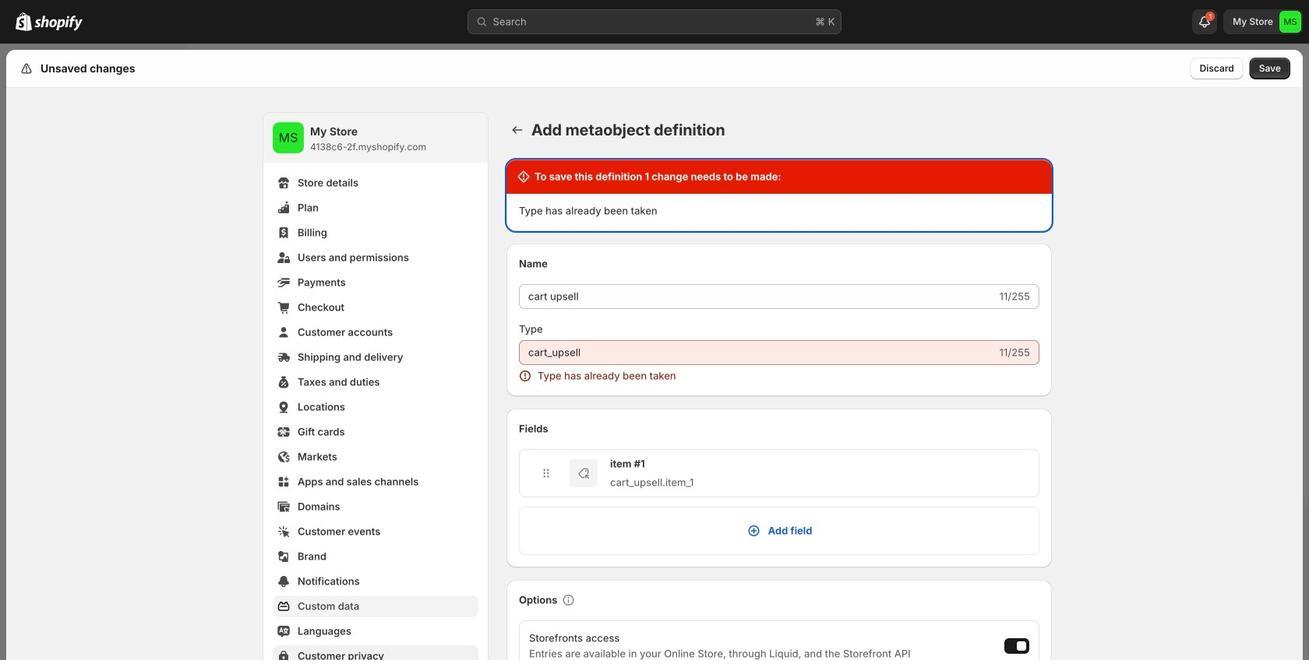 Task type: describe. For each thing, give the bounding box(es) containing it.
shop settings menu element
[[263, 113, 488, 661]]

1 horizontal spatial shopify image
[[34, 15, 83, 31]]

none text field inside the settings dialog
[[519, 341, 997, 366]]

toggle storefronts access image
[[1017, 642, 1026, 652]]

Examples: Cart upsell, Fabric colors, Product bundle text field
[[519, 284, 997, 309]]



Task type: vqa. For each thing, say whether or not it's contained in the screenshot.
PAGINATION element
no



Task type: locate. For each thing, give the bounding box(es) containing it.
shopify image
[[16, 12, 32, 31], [34, 15, 83, 31]]

my store image
[[1280, 11, 1302, 33]]

0 horizontal spatial shopify image
[[16, 12, 32, 31]]

my store image
[[273, 122, 304, 154]]

settings dialog
[[6, 50, 1303, 661]]

None text field
[[519, 341, 997, 366]]



